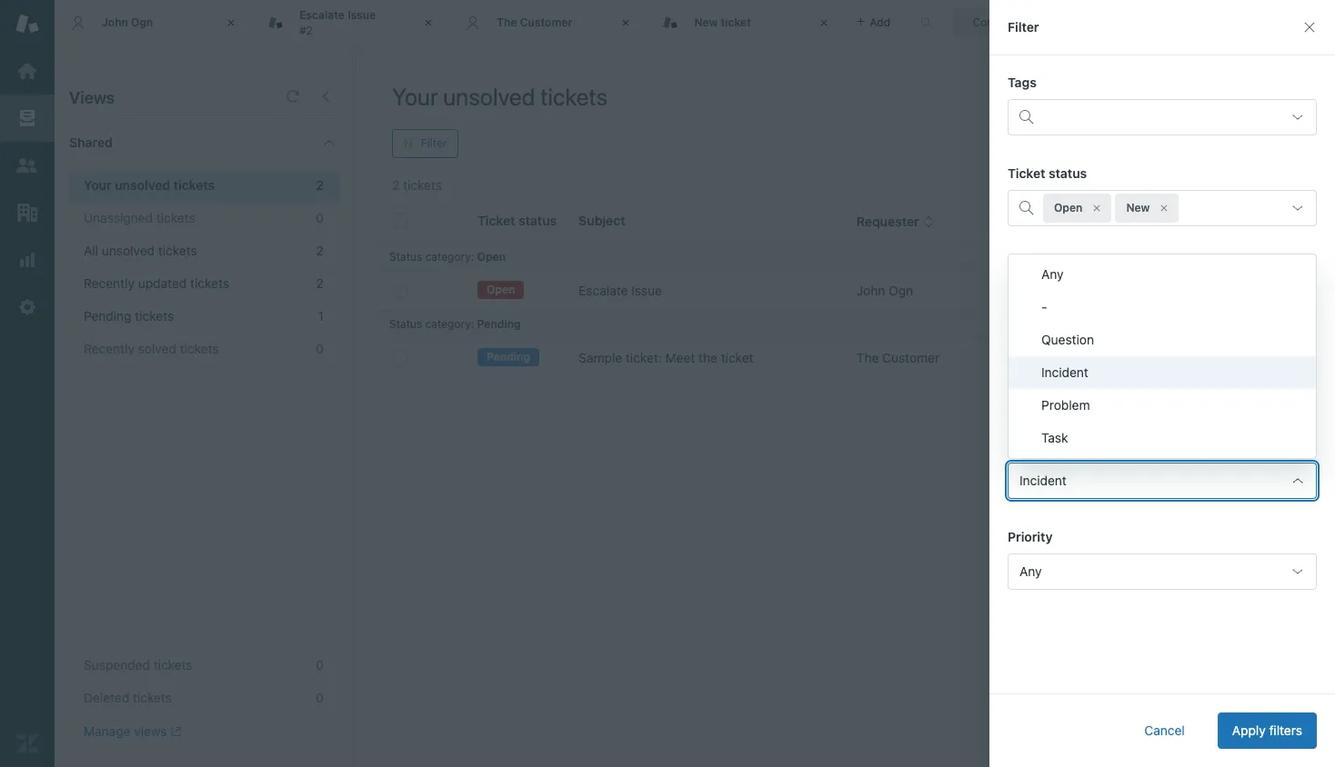 Task type: locate. For each thing, give the bounding box(es) containing it.
admin image
[[15, 296, 39, 319]]

the right in
[[1034, 382, 1053, 397]]

play
[[1259, 92, 1283, 107]]

escalate inside escalate issue #2
[[299, 8, 345, 22]]

0 vertical spatial new
[[694, 15, 718, 29]]

your up 'unassigned'
[[84, 177, 112, 193]]

views image
[[15, 106, 39, 130]]

category:
[[425, 250, 474, 264], [425, 317, 474, 331]]

1 vertical spatial filter
[[421, 136, 447, 150]]

priority inside filter dialog
[[1008, 529, 1053, 545]]

0 vertical spatial escalate
[[299, 8, 345, 22]]

0 horizontal spatial the
[[699, 350, 718, 366]]

close image inside john ogn tab
[[222, 14, 240, 32]]

category: down status category: open
[[425, 317, 474, 331]]

1 recently from the top
[[84, 276, 135, 291]]

manage views link
[[84, 724, 181, 740]]

1 vertical spatial john
[[857, 283, 885, 298]]

2 for your unsolved tickets
[[316, 177, 324, 193]]

tags
[[1008, 75, 1037, 90]]

meet
[[665, 350, 695, 366]]

open option
[[1043, 194, 1112, 223]]

filters
[[1269, 723, 1303, 739]]

1 vertical spatial category:
[[425, 317, 474, 331]]

1 horizontal spatial the customer
[[857, 350, 940, 366]]

suspended tickets
[[84, 658, 192, 673]]

escalate up "sample"
[[579, 283, 628, 298]]

john ogn down "requester" button
[[857, 283, 913, 298]]

0 vertical spatial type
[[1118, 214, 1148, 229]]

0 horizontal spatial the
[[497, 15, 517, 29]]

tags element
[[1008, 99, 1317, 136]]

1 horizontal spatial john
[[857, 283, 885, 298]]

0 horizontal spatial new
[[694, 15, 718, 29]]

category: for pending
[[425, 317, 474, 331]]

0 vertical spatial minutes
[[1024, 283, 1071, 298]]

recently down all
[[84, 276, 135, 291]]

any inside option
[[1041, 267, 1064, 282]]

filter inside dialog
[[1008, 19, 1039, 35]]

1 close image from the left
[[222, 14, 240, 32]]

1 2 from the top
[[316, 177, 324, 193]]

the inside row
[[857, 350, 879, 366]]

1 vertical spatial new
[[1126, 201, 1150, 215]]

apply filters button
[[1218, 713, 1317, 750]]

escalate for escalate issue
[[579, 283, 628, 298]]

2 2 from the top
[[316, 243, 324, 258]]

recently for recently updated tickets
[[84, 276, 135, 291]]

0 vertical spatial category:
[[425, 250, 474, 264]]

1 vertical spatial recently
[[84, 341, 135, 357]]

john ogn inside tab
[[102, 15, 153, 29]]

the customer
[[497, 15, 573, 29], [857, 350, 940, 366]]

0 horizontal spatial escalate
[[299, 8, 345, 22]]

1 horizontal spatial escalate
[[579, 283, 628, 298]]

date
[[1061, 347, 1089, 363]]

any for type list box
[[1041, 267, 1064, 282]]

incident inside 'field'
[[1020, 473, 1067, 488]]

the inside field
[[1034, 382, 1053, 397]]

0 vertical spatial john
[[102, 15, 128, 29]]

tickets
[[540, 83, 608, 110], [173, 177, 215, 193], [156, 210, 195, 226], [158, 243, 197, 258], [190, 276, 229, 291], [135, 308, 174, 324], [180, 341, 219, 357], [153, 658, 192, 673], [133, 690, 172, 706]]

minutes
[[1024, 283, 1071, 298], [1024, 350, 1071, 366]]

new inside option
[[1126, 201, 1150, 215]]

(opens in a new tab) image
[[167, 727, 181, 738]]

issue inside escalate issue "link"
[[631, 283, 662, 298]]

pending down status category: pending
[[487, 350, 530, 364]]

0 horizontal spatial requester
[[857, 214, 919, 229]]

1 horizontal spatial ogn
[[889, 283, 913, 298]]

incident up last
[[1041, 365, 1089, 380]]

0 vertical spatial 2
[[316, 177, 324, 193]]

shared
[[69, 135, 113, 150]]

2
[[316, 177, 324, 193], [316, 243, 324, 258], [316, 276, 324, 291]]

escalate
[[299, 8, 345, 22], [579, 283, 628, 298]]

status category: pending
[[389, 317, 521, 331]]

1 vertical spatial requester
[[1008, 257, 1071, 272]]

subject
[[579, 213, 625, 228]]

type inside button
[[1118, 214, 1148, 229]]

1 0 from the top
[[316, 210, 324, 226]]

Any field
[[1008, 554, 1317, 590]]

the customer inside tab
[[497, 15, 573, 29]]

1 horizontal spatial new
[[1126, 201, 1150, 215]]

priority inside button
[[1218, 214, 1263, 229]]

customer
[[520, 15, 573, 29], [882, 350, 940, 366]]

1 vertical spatial any
[[1020, 564, 1042, 579]]

1 vertical spatial status
[[389, 317, 422, 331]]

0 vertical spatial your
[[392, 83, 438, 110]]

new for new
[[1126, 201, 1150, 215]]

ogn
[[131, 15, 153, 29], [889, 283, 913, 298]]

0 vertical spatial the
[[497, 15, 517, 29]]

tickets up updated
[[158, 243, 197, 258]]

tab
[[252, 0, 450, 45]]

3 0 from the top
[[316, 658, 324, 673]]

ago for 40 minutes ago
[[1074, 350, 1096, 366]]

ago up - question
[[1074, 283, 1096, 298]]

status down status category: open
[[389, 317, 422, 331]]

filter button
[[392, 129, 458, 158]]

1 vertical spatial your unsolved tickets
[[84, 177, 215, 193]]

0 vertical spatial filter
[[1008, 19, 1039, 35]]

type list box
[[1008, 254, 1317, 459]]

john ogn
[[102, 15, 153, 29], [857, 283, 913, 298]]

40 minutes ago
[[1005, 350, 1096, 366]]

normal
[[1218, 350, 1260, 366]]

1 horizontal spatial john ogn
[[857, 283, 913, 298]]

0 vertical spatial any
[[1041, 267, 1064, 282]]

0 horizontal spatial issue
[[348, 8, 376, 22]]

close image for john ogn
[[222, 14, 240, 32]]

your unsolved tickets up unassigned tickets at the left
[[84, 177, 215, 193]]

1 horizontal spatial close image
[[617, 14, 635, 32]]

1 vertical spatial ago
[[1074, 350, 1096, 366]]

manage views
[[84, 724, 167, 740]]

0 vertical spatial john ogn
[[102, 15, 153, 29]]

conversations
[[973, 15, 1046, 29]]

type button
[[1118, 214, 1163, 230]]

0 horizontal spatial customer
[[520, 15, 573, 29]]

issue
[[348, 8, 376, 22], [631, 283, 662, 298]]

2 close image from the left
[[617, 14, 635, 32]]

tickets right the solved
[[180, 341, 219, 357]]

tickets down recently updated tickets
[[135, 308, 174, 324]]

1 category: from the top
[[425, 250, 474, 264]]

days
[[1100, 382, 1127, 397]]

pending tickets
[[84, 308, 174, 324]]

1 horizontal spatial filter
[[1008, 19, 1039, 35]]

1 vertical spatial 2
[[316, 243, 324, 258]]

new option
[[1116, 194, 1179, 223]]

1 vertical spatial ticket
[[721, 350, 754, 366]]

unsolved down 'unassigned'
[[102, 243, 155, 258]]

all
[[84, 243, 98, 258]]

2 status from the top
[[389, 317, 422, 331]]

1 horizontal spatial issue
[[631, 283, 662, 298]]

1 status from the top
[[389, 250, 422, 264]]

2 category: from the top
[[425, 317, 474, 331]]

0 horizontal spatial type
[[1008, 438, 1038, 454]]

0 for deleted tickets
[[316, 690, 324, 706]]

tickets down shared heading
[[173, 177, 215, 193]]

1 horizontal spatial the
[[1034, 382, 1053, 397]]

2 ticket from the top
[[721, 350, 754, 366]]

tickets up "views"
[[133, 690, 172, 706]]

1 horizontal spatial requester
[[1008, 257, 1071, 272]]

0 horizontal spatial filter
[[421, 136, 447, 150]]

1 vertical spatial priority
[[1008, 529, 1053, 545]]

open
[[1054, 201, 1083, 215], [477, 250, 506, 264], [487, 283, 515, 297]]

0 vertical spatial ago
[[1074, 283, 1096, 298]]

close image for the customer
[[617, 14, 635, 32]]

close image
[[222, 14, 240, 32], [617, 14, 635, 32]]

3 2 from the top
[[316, 276, 324, 291]]

zendesk image
[[15, 732, 39, 756]]

1 vertical spatial customer
[[882, 350, 940, 366]]

close image inside the customer tab
[[617, 14, 635, 32]]

0 horizontal spatial john ogn
[[102, 15, 153, 29]]

new inside tab
[[694, 15, 718, 29]]

0 vertical spatial recently
[[84, 276, 135, 291]]

4 0 from the top
[[316, 690, 324, 706]]

escalate issue #2
[[299, 8, 376, 37]]

0 vertical spatial issue
[[348, 8, 376, 22]]

ticket
[[721, 15, 751, 29], [721, 350, 754, 366]]

row
[[378, 272, 1322, 310], [378, 340, 1322, 377]]

2 vertical spatial unsolved
[[102, 243, 155, 258]]

1 horizontal spatial priority
[[1218, 214, 1263, 229]]

question option
[[1009, 324, 1316, 357]]

1 vertical spatial issue
[[631, 283, 662, 298]]

1 vertical spatial type
[[1008, 438, 1038, 454]]

tickets up all unsolved tickets
[[156, 210, 195, 226]]

your unsolved tickets down tabs tab list
[[392, 83, 608, 110]]

ticket
[[1008, 166, 1046, 181]]

john up views
[[102, 15, 128, 29]]

Incident field
[[1008, 463, 1317, 499]]

the right meet
[[699, 350, 718, 366]]

0 horizontal spatial your
[[84, 177, 112, 193]]

0 vertical spatial status
[[389, 250, 422, 264]]

1 vertical spatial minutes
[[1024, 350, 1071, 366]]

0 vertical spatial open
[[1054, 201, 1083, 215]]

1 vertical spatial row
[[378, 340, 1322, 377]]

2 close image from the left
[[815, 14, 833, 32]]

0 vertical spatial your unsolved tickets
[[392, 83, 608, 110]]

unsolved
[[443, 83, 535, 110], [115, 177, 170, 193], [102, 243, 155, 258]]

1 horizontal spatial your unsolved tickets
[[392, 83, 608, 110]]

problem
[[1041, 397, 1090, 413]]

category: up status category: pending
[[425, 250, 474, 264]]

1 vertical spatial the
[[1034, 382, 1053, 397]]

unassigned tickets
[[84, 210, 195, 226]]

0 vertical spatial priority
[[1218, 214, 1263, 229]]

0 horizontal spatial the customer
[[497, 15, 573, 29]]

customer inside the customer tab
[[520, 15, 573, 29]]

requester
[[857, 214, 919, 229], [1008, 257, 1071, 272]]

the
[[699, 350, 718, 366], [1034, 382, 1053, 397]]

unsolved up unassigned tickets at the left
[[115, 177, 170, 193]]

0
[[316, 210, 324, 226], [316, 341, 324, 357], [316, 658, 324, 673], [316, 690, 324, 706]]

2 recently from the top
[[84, 341, 135, 357]]

shared heading
[[55, 116, 355, 170]]

priority
[[1218, 214, 1263, 229], [1008, 529, 1053, 545]]

0 vertical spatial row
[[378, 272, 1322, 310]]

ago down question
[[1074, 350, 1096, 366]]

28
[[1005, 283, 1020, 298]]

0 vertical spatial customer
[[520, 15, 573, 29]]

reporting image
[[15, 248, 39, 272]]

2 for all unsolved tickets
[[316, 243, 324, 258]]

your unsolved tickets
[[392, 83, 608, 110], [84, 177, 215, 193]]

1 vertical spatial john ogn
[[857, 283, 913, 298]]

escalate up #2
[[299, 8, 345, 22]]

2 0 from the top
[[316, 341, 324, 357]]

unsolved down tabs tab list
[[443, 83, 535, 110]]

task option
[[1009, 422, 1316, 455]]

cancel
[[1145, 723, 1185, 739]]

incident down task at the right
[[1020, 473, 1067, 488]]

incident up in the last 30 days field
[[1118, 350, 1165, 366]]

pending for pending tickets
[[84, 308, 131, 324]]

1 horizontal spatial type
[[1118, 214, 1148, 229]]

recently down pending tickets at the left top
[[84, 341, 135, 357]]

-
[[1041, 299, 1047, 315]]

1 vertical spatial ogn
[[889, 283, 913, 298]]

apply filters
[[1232, 723, 1303, 739]]

0 vertical spatial ticket
[[721, 15, 751, 29]]

0 vertical spatial requester
[[857, 214, 919, 229]]

category: for open
[[425, 250, 474, 264]]

any inside field
[[1020, 564, 1042, 579]]

ticket inside row
[[721, 350, 754, 366]]

escalate inside escalate issue "link"
[[579, 283, 628, 298]]

the
[[497, 15, 517, 29], [857, 350, 879, 366]]

recently
[[84, 276, 135, 291], [84, 341, 135, 357]]

1 horizontal spatial the
[[857, 350, 879, 366]]

new
[[694, 15, 718, 29], [1126, 201, 1150, 215]]

ogn inside tab
[[131, 15, 153, 29]]

status up status category: pending
[[389, 250, 422, 264]]

1 row from the top
[[378, 272, 1322, 310]]

solved
[[138, 341, 176, 357]]

pending up recently solved tickets
[[84, 308, 131, 324]]

pending
[[84, 308, 131, 324], [477, 317, 521, 331], [487, 350, 530, 364]]

minutes up - at the top
[[1024, 283, 1071, 298]]

any
[[1041, 267, 1064, 282], [1020, 564, 1042, 579]]

sample ticket: meet the ticket link
[[579, 349, 754, 367]]

#2
[[299, 23, 313, 37]]

issue inside escalate issue #2
[[348, 8, 376, 22]]

row containing escalate issue
[[378, 272, 1322, 310]]

0 horizontal spatial ogn
[[131, 15, 153, 29]]

0 horizontal spatial close image
[[420, 14, 438, 32]]

type inside filter dialog
[[1008, 438, 1038, 454]]

filter
[[1008, 19, 1039, 35], [421, 136, 447, 150]]

status
[[389, 250, 422, 264], [389, 317, 422, 331]]

minutes down question
[[1024, 350, 1071, 366]]

1 vertical spatial open
[[477, 250, 506, 264]]

remove image
[[1092, 203, 1103, 214]]

Tags field
[[1043, 103, 1278, 132]]

get started image
[[15, 59, 39, 83]]

1 vertical spatial the customer
[[857, 350, 940, 366]]

ago
[[1074, 283, 1096, 298], [1074, 350, 1096, 366]]

1 ticket from the top
[[721, 15, 751, 29]]

1 horizontal spatial close image
[[815, 14, 833, 32]]

0 horizontal spatial john
[[102, 15, 128, 29]]

incident
[[1118, 350, 1165, 366], [1041, 365, 1089, 380], [1020, 473, 1067, 488]]

0 horizontal spatial your unsolved tickets
[[84, 177, 215, 193]]

recently updated tickets
[[84, 276, 229, 291]]

0 vertical spatial the customer
[[497, 15, 573, 29]]

john ogn up views
[[102, 15, 153, 29]]

status
[[1049, 166, 1087, 181]]

john
[[102, 15, 128, 29], [857, 283, 885, 298]]

close image
[[420, 14, 438, 32], [815, 14, 833, 32]]

1 horizontal spatial customer
[[882, 350, 940, 366]]

refresh views pane image
[[286, 89, 300, 104]]

0 horizontal spatial priority
[[1008, 529, 1053, 545]]

2 row from the top
[[378, 340, 1322, 377]]

2 vertical spatial 2
[[316, 276, 324, 291]]

unassigned
[[84, 210, 153, 226]]

john down "requester" button
[[857, 283, 885, 298]]

minutes for 40
[[1024, 350, 1071, 366]]

your up 'filter' button
[[392, 83, 438, 110]]

escalate for escalate issue #2
[[299, 8, 345, 22]]

sample
[[579, 350, 622, 366]]

0 horizontal spatial close image
[[222, 14, 240, 32]]

1 vertical spatial escalate
[[579, 283, 628, 298]]

1 vertical spatial the
[[857, 350, 879, 366]]

0 vertical spatial ogn
[[131, 15, 153, 29]]



Task type: vqa. For each thing, say whether or not it's contained in the screenshot.


Task type: describe. For each thing, give the bounding box(es) containing it.
request date
[[1008, 347, 1089, 363]]

ago for 28 minutes ago
[[1074, 283, 1096, 298]]

in
[[1020, 382, 1030, 397]]

incident option
[[1009, 357, 1316, 389]]

incident inside option
[[1041, 365, 1089, 380]]

requester inside button
[[857, 214, 919, 229]]

ticket status element
[[1008, 190, 1317, 226]]

new ticket tab
[[647, 0, 845, 45]]

status for status category: open
[[389, 250, 422, 264]]

row containing sample ticket: meet the ticket
[[378, 340, 1322, 377]]

- option
[[1009, 291, 1316, 324]]

the customer inside row
[[857, 350, 940, 366]]

close drawer image
[[1303, 20, 1317, 35]]

views
[[134, 724, 167, 740]]

In the last 30 days field
[[1008, 372, 1317, 408]]

ticket status
[[1008, 166, 1087, 181]]

1 vertical spatial unsolved
[[115, 177, 170, 193]]

last
[[1056, 382, 1077, 397]]

0 for unassigned tickets
[[316, 210, 324, 226]]

updated
[[138, 276, 187, 291]]

40
[[1005, 350, 1021, 366]]

the customer tab
[[450, 0, 647, 45]]

1 horizontal spatial your
[[392, 83, 438, 110]]

request
[[1008, 347, 1058, 363]]

sample ticket: meet the ticket
[[579, 350, 754, 366]]

filter dialog
[[990, 0, 1335, 768]]

0 vertical spatial unsolved
[[443, 83, 535, 110]]

ticket:
[[626, 350, 662, 366]]

1 close image from the left
[[420, 14, 438, 32]]

requester button
[[857, 214, 934, 230]]

views
[[69, 88, 115, 107]]

tickets up deleted tickets
[[153, 658, 192, 673]]

organizations image
[[15, 201, 39, 225]]

issue for escalate issue #2
[[348, 8, 376, 22]]

cancel button
[[1130, 713, 1200, 750]]

task
[[1041, 430, 1068, 446]]

close image inside new ticket tab
[[815, 14, 833, 32]]

john inside tab
[[102, 15, 128, 29]]

requested
[[1005, 214, 1071, 229]]

in the last 30 days
[[1020, 382, 1127, 397]]

30
[[1080, 382, 1096, 397]]

escalate issue link
[[579, 282, 662, 300]]

zendesk support image
[[15, 12, 39, 35]]

escalate issue
[[579, 283, 662, 298]]

hide panel views image
[[318, 89, 333, 104]]

pending down status category: open
[[477, 317, 521, 331]]

0 vertical spatial the
[[699, 350, 718, 366]]

suspended
[[84, 658, 150, 673]]

any option
[[1009, 258, 1316, 291]]

shared button
[[55, 116, 304, 170]]

status category: open
[[389, 250, 506, 264]]

issue for escalate issue
[[631, 283, 662, 298]]

tickets down the customer tab
[[540, 83, 608, 110]]

john inside row
[[857, 283, 885, 298]]

1 vertical spatial your
[[84, 177, 112, 193]]

new for new ticket
[[694, 15, 718, 29]]

question
[[1041, 332, 1094, 347]]

tab containing escalate issue
[[252, 0, 450, 45]]

tabs tab list
[[55, 0, 901, 45]]

minutes for 28
[[1024, 283, 1071, 298]]

0 for recently solved tickets
[[316, 341, 324, 357]]

0 for suspended tickets
[[316, 658, 324, 673]]

all unsolved tickets
[[84, 243, 197, 258]]

apply
[[1232, 723, 1266, 739]]

requested button
[[1005, 214, 1085, 230]]

customers image
[[15, 154, 39, 177]]

deleted
[[84, 690, 129, 706]]

tickets right updated
[[190, 276, 229, 291]]

any for any field
[[1020, 564, 1042, 579]]

- question
[[1041, 299, 1094, 347]]

status for status category: pending
[[389, 317, 422, 331]]

pending for pending
[[487, 350, 530, 364]]

conversations button
[[953, 8, 1088, 37]]

requester inside filter dialog
[[1008, 257, 1071, 272]]

deleted tickets
[[84, 690, 172, 706]]

28 minutes ago
[[1005, 283, 1096, 298]]

incident inside row
[[1118, 350, 1165, 366]]

2 for recently updated tickets
[[316, 276, 324, 291]]

filter inside button
[[421, 136, 447, 150]]

main element
[[0, 0, 55, 768]]

john ogn tab
[[55, 0, 252, 45]]

recently for recently solved tickets
[[84, 341, 135, 357]]

recently solved tickets
[[84, 341, 219, 357]]

the inside tab
[[497, 15, 517, 29]]

new ticket
[[694, 15, 751, 29]]

remove image
[[1159, 203, 1170, 214]]

play button
[[1222, 82, 1299, 118]]

1
[[318, 308, 324, 324]]

manage
[[84, 724, 131, 740]]

2 vertical spatial open
[[487, 283, 515, 297]]

open inside option
[[1054, 201, 1083, 215]]

problem option
[[1009, 389, 1316, 422]]

ticket inside new ticket tab
[[721, 15, 751, 29]]

priority button
[[1218, 214, 1277, 230]]



